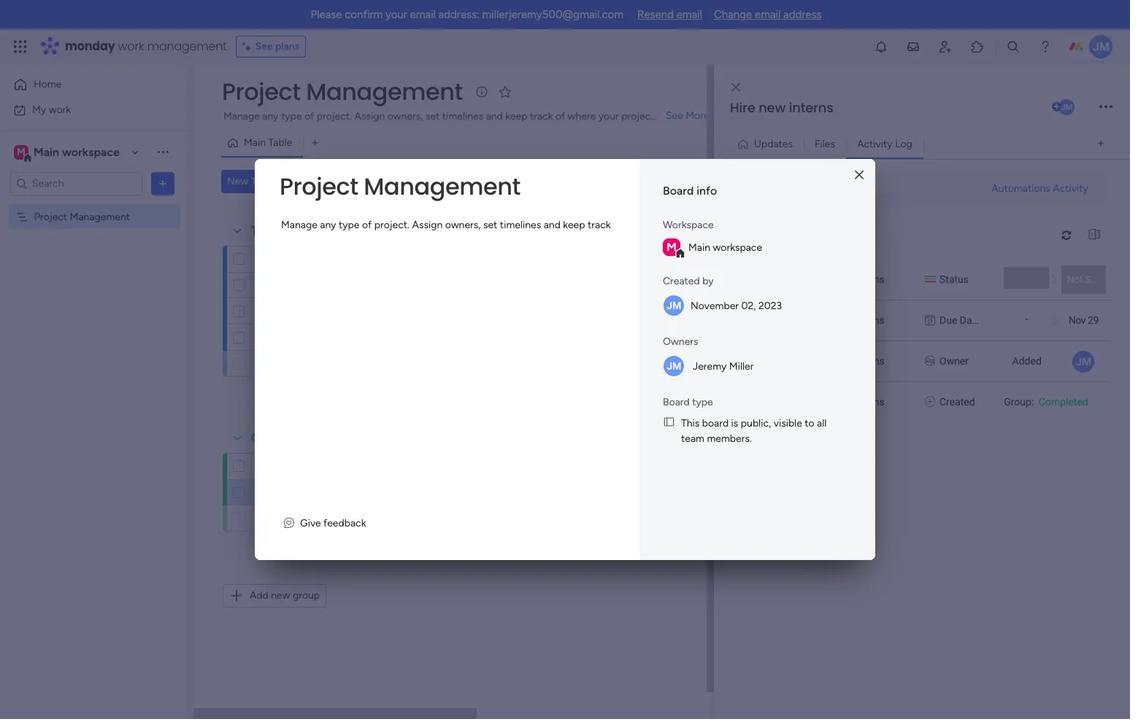 Task type: vqa. For each thing, say whether or not it's contained in the screenshot.
the top Created
yes



Task type: locate. For each thing, give the bounding box(es) containing it.
1 vertical spatial any
[[320, 219, 336, 231]]

activity log button
[[846, 132, 923, 156]]

2 email from the left
[[676, 8, 702, 21]]

2 oct from the top
[[622, 331, 638, 342]]

main workspace up search in workspace field
[[34, 145, 120, 159]]

select product image
[[13, 39, 28, 54]]

see left plans
[[255, 40, 273, 53]]

monday
[[65, 38, 115, 55]]

project management field up add view icon
[[218, 75, 466, 108]]

1 horizontal spatial activity
[[1053, 182, 1088, 195]]

0 vertical spatial keep
[[505, 110, 527, 123]]

main for workspace selection element
[[34, 145, 59, 159]]

0 horizontal spatial work
[[49, 103, 71, 116]]

work for monday
[[118, 38, 144, 55]]

date for second "due date" field from the top
[[633, 460, 655, 473]]

0 horizontal spatial assign
[[354, 110, 385, 123]]

timelines down sort by any column icon
[[500, 219, 541, 231]]

assign for manage any type of project. assign owners, set timelines and keep track
[[412, 219, 443, 231]]

of for manage any type of project. assign owners, set timelines and keep track
[[362, 219, 372, 231]]

1 vertical spatial see
[[666, 109, 683, 122]]

see for see plans
[[255, 40, 273, 53]]

plans
[[275, 40, 299, 53]]

0 horizontal spatial stands.
[[657, 110, 689, 123]]

2 board from the top
[[663, 396, 690, 409]]

1 vertical spatial workspace
[[713, 241, 762, 254]]

timelines down show board description image
[[442, 110, 483, 123]]

0 horizontal spatial type
[[281, 110, 302, 123]]

add to favorites image
[[498, 84, 512, 99]]

any
[[262, 110, 278, 123], [320, 219, 336, 231]]

project down see plans button at the left top of page
[[222, 75, 300, 108]]

activity up refresh icon
[[1053, 182, 1088, 195]]

jeremy miller image
[[1089, 35, 1113, 58], [1057, 98, 1076, 117]]

added
[[1012, 355, 1042, 367]]

automations activity
[[991, 182, 1088, 195]]

1 vertical spatial track
[[588, 219, 611, 231]]

activity log
[[857, 138, 912, 150]]

main down my work
[[34, 145, 59, 159]]

any for manage any type of project. assign owners, set timelines and keep track of where your project stands.
[[262, 110, 278, 123]]

project. up add view icon
[[317, 110, 352, 123]]

main left 'table'
[[244, 137, 266, 149]]

sort by any column image
[[519, 174, 542, 189]]

1 horizontal spatial type
[[339, 219, 360, 231]]

owners, down filter popup button at top
[[445, 219, 481, 231]]

nov
[[623, 279, 640, 290], [1068, 314, 1086, 326], [620, 486, 638, 497]]

To Do field
[[247, 222, 292, 241]]

project management for the topmost project management field
[[222, 75, 463, 108]]

1 vertical spatial management
[[364, 170, 520, 203]]

jeremy
[[693, 360, 727, 373]]

add view image
[[312, 138, 318, 149]]

main inside 'button'
[[244, 137, 266, 149]]

hire new interns
[[730, 99, 833, 117], [811, 273, 885, 285], [811, 314, 885, 326], [811, 355, 885, 367], [811, 396, 885, 408]]

management for the topmost project management field
[[306, 75, 463, 108]]

track
[[530, 110, 553, 123], [588, 219, 611, 231]]

where your project stands.
[[625, 219, 747, 231]]

assign down 'person'
[[412, 219, 443, 231]]

completed inside list box
[[1039, 396, 1088, 408]]

activity left log
[[857, 138, 893, 150]]

group: completed
[[1004, 396, 1088, 408]]

0 vertical spatial any
[[262, 110, 278, 123]]

workspace selection element
[[14, 143, 122, 162]]

interns for created
[[853, 396, 885, 408]]

owners, up person popup button
[[387, 110, 423, 123]]

project management up add view icon
[[222, 75, 463, 108]]

1 vertical spatial owners,
[[445, 219, 481, 231]]

email right resend
[[676, 8, 702, 21]]

1 vertical spatial assign
[[412, 219, 443, 231]]

files button
[[804, 132, 846, 156]]

0 vertical spatial timelines
[[442, 110, 483, 123]]

0 horizontal spatial completed
[[251, 429, 326, 447]]

set down filter
[[483, 219, 497, 231]]

29
[[1088, 314, 1099, 326], [640, 486, 651, 497]]

management
[[306, 75, 463, 108], [364, 170, 520, 203], [70, 211, 130, 223]]

search everything image
[[1006, 39, 1021, 54]]

manage any type of project. assign owners, set timelines and keep track of where your project stands.
[[223, 110, 689, 123]]

type up this at right bottom
[[692, 396, 713, 409]]

board for board info
[[663, 184, 694, 198]]

not started
[[1067, 273, 1116, 285]]

1 horizontal spatial work
[[118, 38, 144, 55]]

table
[[268, 137, 292, 149]]

project inside list box
[[34, 211, 67, 223]]

main workspace
[[34, 145, 120, 159], [688, 241, 762, 254]]

hire for status
[[811, 273, 830, 285]]

0 vertical spatial board
[[663, 184, 694, 198]]

hire
[[730, 99, 755, 117], [811, 273, 830, 285], [811, 314, 830, 326], [811, 355, 830, 367], [811, 396, 830, 408]]

see plans
[[255, 40, 299, 53]]

owners,
[[387, 110, 423, 123], [445, 219, 481, 231]]

email for resend email
[[676, 8, 702, 21]]

created for created
[[939, 396, 975, 408]]

board
[[702, 418, 729, 430]]

any down v2 search image
[[320, 219, 336, 231]]

1 board from the top
[[663, 184, 694, 198]]

1 horizontal spatial track
[[588, 219, 611, 231]]

set up 'person'
[[425, 110, 440, 123]]

work inside my work button
[[49, 103, 71, 116]]

see
[[255, 40, 273, 53], [666, 109, 683, 122]]

0 vertical spatial main workspace
[[34, 145, 120, 159]]

assign up search 'field'
[[354, 110, 385, 123]]

list box containing hire new interns
[[732, 259, 1116, 422]]

project left see more link
[[621, 110, 654, 123]]

hire new interns for status
[[811, 273, 885, 285]]

1 vertical spatial your
[[598, 110, 619, 123]]

see more
[[666, 109, 709, 122]]

please confirm your email address: millerjeremy500@gmail.com
[[311, 8, 623, 21]]

2 vertical spatial project
[[34, 211, 67, 223]]

0 horizontal spatial nov 29
[[620, 486, 651, 497]]

date inside list box
[[960, 314, 981, 326]]

miller
[[729, 360, 754, 373]]

29 inside list box
[[1088, 314, 1099, 326]]

1 horizontal spatial of
[[362, 219, 372, 231]]

project. for manage any type of project. assign owners, set timelines and keep track of where your project stands.
[[317, 110, 352, 123]]

public board image
[[663, 416, 675, 429]]

project management for bottommost project management field
[[280, 170, 520, 203]]

1 horizontal spatial main
[[244, 137, 266, 149]]

where
[[568, 110, 596, 123], [625, 219, 654, 231]]

1 horizontal spatial timelines
[[500, 219, 541, 231]]

1 vertical spatial main workspace
[[688, 241, 762, 254]]

type down search 'field'
[[339, 219, 360, 231]]

1 vertical spatial type
[[339, 219, 360, 231]]

0 vertical spatial see
[[255, 40, 273, 53]]

any up 'main table'
[[262, 110, 278, 123]]

management inside list box
[[70, 211, 130, 223]]

oct left 31
[[622, 304, 638, 315]]

project. for manage any type of project. assign owners, set timelines and keep track
[[374, 219, 410, 231]]

workspace up search in workspace field
[[62, 145, 120, 159]]

option
[[0, 204, 186, 207]]

interns for status
[[853, 273, 885, 285]]

0 vertical spatial completed
[[1039, 396, 1088, 408]]

Project Management field
[[218, 75, 466, 108], [276, 170, 615, 203]]

oct 31
[[622, 304, 649, 315]]

1 vertical spatial manage
[[281, 219, 317, 231]]

project down search in workspace field
[[34, 211, 67, 223]]

main workspace for the top workspace image
[[34, 145, 120, 159]]

more
[[686, 109, 709, 122]]

manage up main table 'button' on the top of page
[[223, 110, 260, 123]]

refresh image
[[1055, 230, 1078, 241]]

3 email from the left
[[755, 8, 781, 21]]

see inside button
[[255, 40, 273, 53]]

2023
[[758, 300, 782, 312]]

change email address
[[714, 8, 822, 21]]

Hire new interns field
[[726, 99, 1049, 118]]

filter button
[[446, 170, 515, 193]]

0 vertical spatial project
[[222, 75, 300, 108]]

1 horizontal spatial created
[[939, 396, 975, 408]]

main workspace up by
[[688, 241, 762, 254]]

1 horizontal spatial stands.
[[715, 219, 747, 231]]

keep
[[505, 110, 527, 123], [563, 219, 585, 231]]

updates button
[[731, 132, 804, 156]]

management for bottommost project management field
[[364, 170, 520, 203]]

1 horizontal spatial assign
[[412, 219, 443, 231]]

0 vertical spatial m
[[17, 146, 26, 158]]

see for see more
[[666, 109, 683, 122]]

type
[[281, 110, 302, 123], [339, 219, 360, 231], [692, 396, 713, 409]]

created by
[[663, 275, 714, 288]]

1 oct from the top
[[622, 304, 638, 315]]

jeremy miller
[[693, 360, 754, 373]]

work right my
[[49, 103, 71, 116]]

timelines for manage any type of project. assign owners, set timelines and keep track
[[500, 219, 541, 231]]

1 email from the left
[[410, 8, 436, 21]]

0 horizontal spatial email
[[410, 8, 436, 21]]

work right monday
[[118, 38, 144, 55]]

12
[[640, 331, 649, 342]]

0 horizontal spatial created
[[663, 275, 700, 288]]

1 horizontal spatial set
[[483, 219, 497, 231]]

0 vertical spatial 29
[[1088, 314, 1099, 326]]

2 vertical spatial project management
[[34, 211, 130, 223]]

see left 'more'
[[666, 109, 683, 122]]

0 horizontal spatial jeremy miller image
[[1057, 98, 1076, 117]]

0 vertical spatial management
[[306, 75, 463, 108]]

created down column information image
[[663, 275, 700, 288]]

created inside list box
[[939, 396, 975, 408]]

main down workspace
[[688, 241, 710, 254]]

address:
[[438, 8, 479, 21]]

new inside hire new interns field
[[759, 99, 786, 117]]

1 horizontal spatial project.
[[374, 219, 410, 231]]

2 vertical spatial management
[[70, 211, 130, 223]]

oct 12
[[622, 331, 649, 342]]

resend
[[637, 8, 674, 21]]

manage for manage any type of project. assign owners, set timelines and keep track
[[281, 219, 317, 231]]

2 horizontal spatial email
[[755, 8, 781, 21]]

0 vertical spatial workspace
[[62, 145, 120, 159]]

my
[[32, 103, 46, 116]]

0 vertical spatial created
[[663, 275, 700, 288]]

updates
[[754, 138, 793, 150]]

created
[[663, 275, 700, 288], [939, 396, 975, 408]]

0 horizontal spatial keep
[[505, 110, 527, 123]]

1 horizontal spatial completed
[[1039, 396, 1088, 408]]

feedback
[[323, 518, 366, 530]]

and for manage any type of project. assign owners, set timelines and keep track of where your project stands.
[[486, 110, 503, 123]]

workspace
[[62, 145, 120, 159], [713, 241, 762, 254]]

any for manage any type of project. assign owners, set timelines and keep track
[[320, 219, 336, 231]]

0 vertical spatial activity
[[857, 138, 893, 150]]

1 vertical spatial keep
[[563, 219, 585, 231]]

0 vertical spatial project management
[[222, 75, 463, 108]]

type for manage any type of project. assign owners, set timelines and keep track
[[339, 219, 360, 231]]

oct
[[622, 304, 638, 315], [622, 331, 638, 342]]

1 vertical spatial project
[[679, 219, 712, 231]]

1 vertical spatial 29
[[640, 486, 651, 497]]

1 horizontal spatial where
[[625, 219, 654, 231]]

2 vertical spatial your
[[656, 219, 677, 231]]

main inside workspace selection element
[[34, 145, 59, 159]]

1 horizontal spatial any
[[320, 219, 336, 231]]

2 horizontal spatial of
[[555, 110, 565, 123]]

1 horizontal spatial workspace image
[[663, 239, 680, 256]]

0 horizontal spatial of
[[304, 110, 314, 123]]

1 vertical spatial workspace image
[[663, 239, 680, 256]]

main for main table 'button' on the top of page
[[244, 137, 266, 149]]

date for 1st "due date" field from the top of the page
[[633, 253, 655, 265]]

1 vertical spatial nov
[[1068, 314, 1086, 326]]

hire inside field
[[730, 99, 755, 117]]

0 horizontal spatial timelines
[[442, 110, 483, 123]]

4
[[642, 279, 648, 290]]

1 vertical spatial due date field
[[609, 459, 659, 475]]

1 vertical spatial project management
[[280, 170, 520, 203]]

list box
[[732, 259, 1116, 422]]

main
[[244, 137, 266, 149], [34, 145, 59, 159], [688, 241, 710, 254]]

type up 'table'
[[281, 110, 302, 123]]

Due Date field
[[609, 251, 659, 268], [609, 459, 659, 475]]

resend email link
[[637, 8, 702, 21]]

workspace up by
[[713, 241, 762, 254]]

project down board info
[[679, 219, 712, 231]]

project
[[621, 110, 654, 123], [679, 219, 712, 231]]

project management field up manage any type of project. assign owners, set timelines and keep track
[[276, 170, 615, 203]]

due date
[[612, 253, 655, 265], [939, 314, 981, 326], [612, 460, 655, 473]]

project management down search in workspace field
[[34, 211, 130, 223]]

email right change
[[755, 8, 781, 21]]

main workspace inside workspace selection element
[[34, 145, 120, 159]]

1 vertical spatial due
[[939, 314, 957, 326]]

1 horizontal spatial nov 29
[[1068, 314, 1099, 326]]

board up public board image
[[663, 396, 690, 409]]

interns inside field
[[789, 99, 833, 117]]

project down add view icon
[[280, 170, 358, 203]]

project management up manage any type of project. assign owners, set timelines and keep track
[[280, 170, 520, 203]]

activity inside button
[[1053, 182, 1088, 195]]

0 vertical spatial project.
[[317, 110, 352, 123]]

1 horizontal spatial jeremy miller image
[[1089, 35, 1113, 58]]

0 vertical spatial your
[[385, 8, 407, 21]]

created right dapulse plus icon
[[939, 396, 975, 408]]

to
[[251, 222, 267, 240]]

0 horizontal spatial activity
[[857, 138, 893, 150]]

1 horizontal spatial 29
[[1088, 314, 1099, 326]]

person
[[401, 176, 433, 188]]

please
[[311, 8, 342, 21]]

team
[[681, 433, 704, 445]]

0 horizontal spatial manage
[[223, 110, 260, 123]]

1 vertical spatial and
[[544, 219, 561, 231]]

0 horizontal spatial workspace image
[[14, 144, 28, 160]]

email left address:
[[410, 8, 436, 21]]

your
[[385, 8, 407, 21], [598, 110, 619, 123], [656, 219, 677, 231]]

workspace image
[[14, 144, 28, 160], [663, 239, 680, 256]]

1 horizontal spatial your
[[598, 110, 619, 123]]

0 vertical spatial project
[[621, 110, 654, 123]]

v2 multiple person column image
[[925, 354, 935, 369]]

hire for created
[[811, 396, 830, 408]]

dapulse date column image
[[925, 313, 935, 328]]

do
[[271, 222, 288, 240]]

0 vertical spatial type
[[281, 110, 302, 123]]

0 horizontal spatial m
[[17, 146, 26, 158]]

0 horizontal spatial any
[[262, 110, 278, 123]]

oct left 12 on the right top of the page
[[622, 331, 638, 342]]

assign
[[354, 110, 385, 123], [412, 219, 443, 231]]

1 vertical spatial set
[[483, 219, 497, 231]]

1 vertical spatial activity
[[1053, 182, 1088, 195]]

millerjeremy500@gmail.com
[[482, 8, 623, 21]]

manage right to
[[281, 219, 317, 231]]

project. down person popup button
[[374, 219, 410, 231]]

hire new interns for due date
[[811, 314, 885, 326]]

1 horizontal spatial main workspace
[[688, 241, 762, 254]]

board left info
[[663, 184, 694, 198]]

filter
[[469, 176, 492, 188]]

stands.
[[657, 110, 689, 123], [715, 219, 747, 231]]

Search field
[[326, 172, 370, 192]]

created for created by
[[663, 275, 700, 288]]

manage for manage any type of project. assign owners, set timelines and keep track of where your project stands.
[[223, 110, 260, 123]]

0 vertical spatial work
[[118, 38, 144, 55]]

0 horizontal spatial your
[[385, 8, 407, 21]]

0 horizontal spatial owners,
[[387, 110, 423, 123]]

interns for due date
[[853, 314, 885, 326]]

0 vertical spatial nov 29
[[1068, 314, 1099, 326]]

1 horizontal spatial see
[[666, 109, 683, 122]]

1 vertical spatial project
[[280, 170, 358, 203]]

keep for manage any type of project. assign owners, set timelines and keep track of where your project stands.
[[505, 110, 527, 123]]

nov inside list box
[[1068, 314, 1086, 326]]

m inside workspace selection element
[[17, 146, 26, 158]]

nov 29
[[1068, 314, 1099, 326], [620, 486, 651, 497]]



Task type: describe. For each thing, give the bounding box(es) containing it.
1 vertical spatial nov 29
[[620, 486, 651, 497]]

address
[[783, 8, 822, 21]]

v2 search image
[[315, 174, 326, 190]]

add new group
[[250, 590, 320, 602]]

change email address link
[[714, 8, 822, 21]]

november 02, 2023
[[691, 300, 782, 312]]

manage any type of project. assign owners, set timelines and keep track
[[281, 219, 613, 231]]

1 vertical spatial where
[[625, 219, 654, 231]]

started
[[1085, 273, 1116, 285]]

0 horizontal spatial project
[[621, 110, 654, 123]]

and for manage any type of project. assign owners, set timelines and keep track
[[544, 219, 561, 231]]

task
[[251, 175, 271, 188]]

assign for manage any type of project. assign owners, set timelines and keep track of where your project stands.
[[354, 110, 385, 123]]

to do
[[251, 222, 288, 240]]

dapulse plus image
[[925, 395, 935, 410]]

my work button
[[9, 98, 157, 122]]

files
[[815, 138, 835, 150]]

public,
[[741, 418, 771, 430]]

track for manage any type of project. assign owners, set timelines and keep track of where your project stands.
[[530, 110, 553, 123]]

new task
[[227, 175, 271, 188]]

my work
[[32, 103, 71, 116]]

show board description image
[[473, 85, 490, 99]]

export to excel image
[[1083, 230, 1106, 241]]

add new group button
[[223, 585, 326, 608]]

home
[[34, 78, 61, 91]]

home button
[[9, 73, 157, 96]]

1 vertical spatial project management field
[[276, 170, 615, 203]]

0 vertical spatial project management field
[[218, 75, 466, 108]]

not
[[1067, 273, 1083, 285]]

inbox image
[[906, 39, 921, 54]]

to
[[805, 418, 814, 430]]

Completed field
[[247, 429, 330, 448]]

help image
[[1038, 39, 1053, 54]]

change
[[714, 8, 752, 21]]

project management list box
[[0, 201, 186, 426]]

group
[[293, 590, 320, 602]]

0 vertical spatial due date
[[612, 253, 655, 265]]

give
[[300, 518, 321, 530]]

1 due date field from the top
[[609, 251, 659, 268]]

status
[[939, 273, 969, 285]]

confirm
[[345, 8, 383, 21]]

email for change email address
[[755, 8, 781, 21]]

0 vertical spatial where
[[568, 110, 596, 123]]

notifications image
[[874, 39, 888, 54]]

resend email
[[637, 8, 702, 21]]

main table button
[[221, 131, 303, 155]]

2 vertical spatial nov
[[620, 486, 638, 497]]

owners, for manage any type of project. assign owners, set timelines and keep track of where your project stands.
[[387, 110, 423, 123]]

work for my
[[49, 103, 71, 116]]

hire new interns for created
[[811, 396, 885, 408]]

apps image
[[970, 39, 985, 54]]

by
[[702, 275, 714, 288]]

main table
[[244, 137, 292, 149]]

automations
[[991, 182, 1050, 195]]

v2 user feedback image
[[284, 516, 294, 531]]

4m
[[756, 355, 770, 367]]

timelines for manage any type of project. assign owners, set timelines and keep track of where your project stands.
[[442, 110, 483, 123]]

1 vertical spatial m
[[667, 240, 677, 254]]

02,
[[741, 300, 756, 312]]

members.
[[707, 433, 752, 445]]

visible
[[774, 418, 802, 430]]

this
[[681, 418, 700, 430]]

new
[[227, 175, 248, 188]]

give feedback
[[300, 518, 366, 530]]

due date inside list box
[[939, 314, 981, 326]]

management
[[147, 38, 227, 55]]

close image
[[855, 170, 864, 181]]

board info
[[663, 184, 717, 198]]

1 horizontal spatial workspace
[[713, 241, 762, 254]]

2 vertical spatial due date
[[612, 460, 655, 473]]

hire new interns inside field
[[730, 99, 833, 117]]

31
[[640, 304, 649, 315]]

track for manage any type of project. assign owners, set timelines and keep track
[[588, 219, 611, 231]]

workspace
[[663, 219, 714, 231]]

owner
[[939, 355, 969, 367]]

due inside list box
[[939, 314, 957, 326]]

2 vertical spatial due
[[612, 460, 631, 473]]

Search in workspace field
[[31, 175, 122, 192]]

2 horizontal spatial main
[[688, 241, 710, 254]]

invite members image
[[938, 39, 953, 54]]

give feedback link
[[278, 510, 382, 537]]

add view image
[[1098, 139, 1104, 150]]

owners
[[663, 336, 698, 348]]

angle down image
[[284, 176, 291, 187]]

column information image
[[665, 254, 677, 265]]

0 vertical spatial due
[[612, 253, 631, 265]]

of for manage any type of project. assign owners, set timelines and keep track of where your project stands.
[[304, 110, 314, 123]]

see plans button
[[236, 36, 306, 58]]

board type
[[663, 396, 713, 409]]

activity inside button
[[857, 138, 893, 150]]

new inside add new group button
[[271, 590, 290, 602]]

0 vertical spatial workspace image
[[14, 144, 28, 160]]

add
[[250, 590, 268, 602]]

oct for oct 12
[[622, 331, 638, 342]]

set for manage any type of project. assign owners, set timelines and keep track
[[483, 219, 497, 231]]

oct for oct 31
[[622, 304, 638, 315]]

1 horizontal spatial project
[[679, 219, 712, 231]]

info
[[697, 184, 717, 198]]

close image
[[731, 82, 740, 93]]

2 due date field from the top
[[609, 459, 659, 475]]

2 vertical spatial type
[[692, 396, 713, 409]]

this board is public, visible to all team members.
[[681, 418, 827, 445]]

nov 4
[[623, 279, 648, 290]]

group:
[[1004, 396, 1034, 408]]

person button
[[378, 170, 441, 193]]

0 vertical spatial nov
[[623, 279, 640, 290]]

hire for due date
[[811, 314, 830, 326]]

type for manage any type of project. assign owners, set timelines and keep track of where your project stands.
[[281, 110, 302, 123]]

board for board type
[[663, 396, 690, 409]]

set for manage any type of project. assign owners, set timelines and keep track of where your project stands.
[[425, 110, 440, 123]]

automations activity button
[[986, 177, 1094, 200]]

arrow down image
[[497, 173, 515, 191]]

see more link
[[664, 109, 711, 123]]

is
[[731, 418, 738, 430]]

main workspace for the bottom workspace image
[[688, 241, 762, 254]]

owners, for manage any type of project. assign owners, set timelines and keep track
[[445, 219, 481, 231]]

2 horizontal spatial your
[[656, 219, 677, 231]]

all
[[817, 418, 827, 430]]

monday work management
[[65, 38, 227, 55]]

keep for manage any type of project. assign owners, set timelines and keep track
[[563, 219, 585, 231]]

completed inside field
[[251, 429, 326, 447]]

new task button
[[221, 170, 277, 193]]

nov 29 inside list box
[[1068, 314, 1099, 326]]

log
[[895, 138, 912, 150]]

project management inside list box
[[34, 211, 130, 223]]

november
[[691, 300, 739, 312]]



